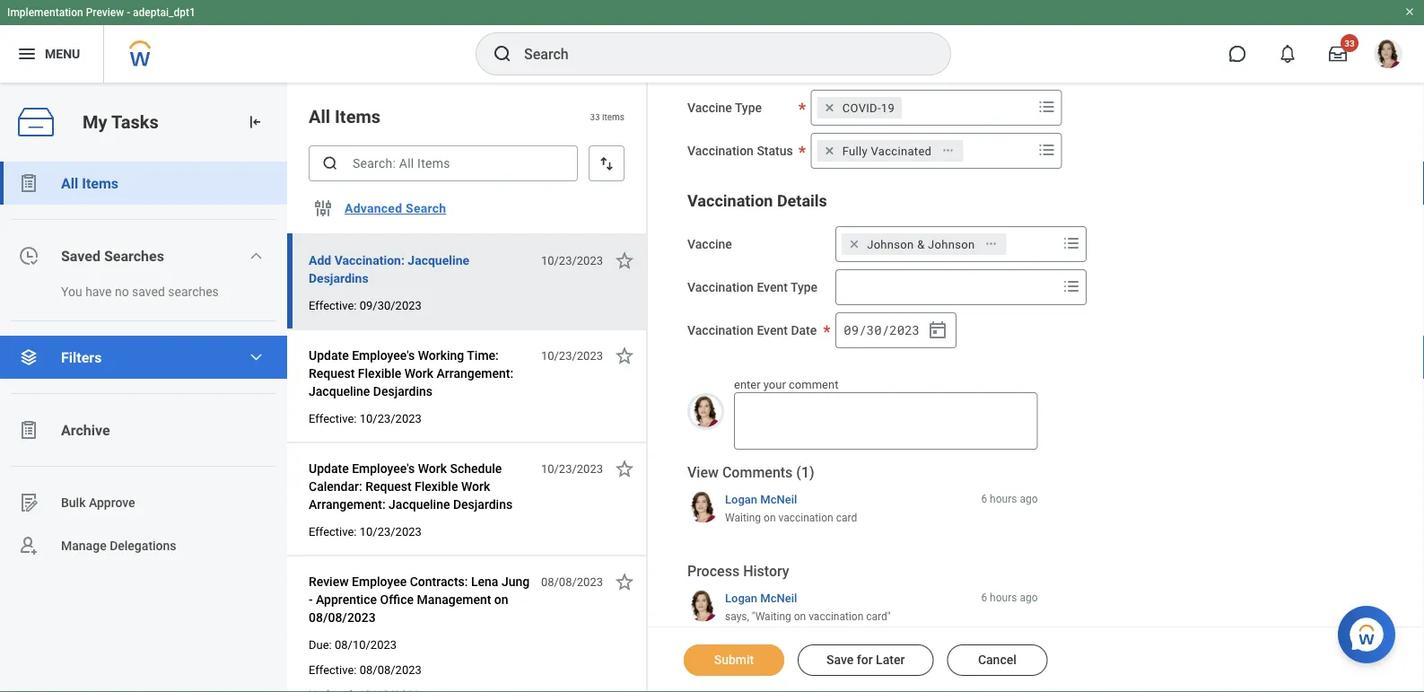 Task type: describe. For each thing, give the bounding box(es) containing it.
advanced search button
[[338, 190, 454, 226]]

employee
[[352, 574, 407, 589]]

items inside item list element
[[335, 106, 381, 127]]

you have no saved searches button
[[0, 277, 269, 306]]

event for type
[[757, 280, 788, 295]]

implementation
[[7, 6, 83, 19]]

for inside the save for later "button"
[[857, 653, 873, 667]]

you
[[61, 284, 82, 299]]

&
[[918, 237, 925, 251]]

vaccination details
[[688, 191, 828, 210]]

event for date
[[757, 323, 788, 338]]

vaccination details group
[[688, 190, 1389, 350]]

vaccination for vaccination event date
[[688, 323, 754, 338]]

x small image inside johnson & johnson, press delete to clear value. option
[[846, 235, 864, 253]]

add vaccination: jacqueline desjardins button
[[309, 250, 531, 289]]

due:
[[309, 638, 332, 651]]

update employee's work schedule calendar: request flexible work arrangement: jacqueline desjardins
[[309, 461, 513, 512]]

effective: for update employee's work schedule calendar: request flexible work arrangement: jacqueline desjardins
[[309, 525, 357, 538]]

Search Workday  search field
[[524, 34, 914, 74]]

1 johnson from the left
[[867, 237, 914, 251]]

33 for 33 items
[[590, 111, 600, 122]]

save for later
[[827, 653, 905, 667]]

save for later button
[[798, 645, 934, 676]]

clock check image
[[18, 245, 39, 267]]

star image for review employee contracts: lena jung - apprentice office management on 08/08/2023
[[614, 571, 636, 592]]

vaccination inside says, "waiting on vaccination card" add vaccination – saved for later
[[747, 625, 804, 638]]

fully vaccinated
[[843, 144, 932, 157]]

my
[[83, 111, 107, 132]]

enter
[[734, 378, 761, 391]]

card
[[836, 512, 857, 524]]

10/23/2023 for add vaccination: jacqueline desjardins
[[541, 254, 603, 267]]

logan for comments
[[725, 492, 758, 506]]

menu button
[[0, 25, 103, 83]]

vaccinated
[[871, 144, 932, 157]]

comments
[[723, 464, 793, 481]]

jacqueline inside the add vaccination: jacqueline desjardins
[[408, 253, 470, 268]]

waiting
[[725, 512, 761, 524]]

due: 08/10/2023
[[309, 638, 397, 651]]

jacqueline inside update employee's work schedule calendar: request flexible work arrangement: jacqueline desjardins
[[389, 497, 450, 512]]

saved searches
[[61, 247, 164, 264]]

jung
[[502, 574, 530, 589]]

action bar region
[[648, 627, 1425, 692]]

filters
[[61, 349, 102, 366]]

list containing all items
[[0, 162, 287, 567]]

review
[[309, 574, 349, 589]]

related actions image for vaccination status
[[942, 144, 954, 157]]

item list element
[[287, 83, 648, 692]]

6 hours ago for view comments (1)
[[981, 492, 1038, 505]]

0 vertical spatial vaccination
[[779, 512, 834, 524]]

1 vertical spatial work
[[418, 461, 447, 476]]

view
[[688, 464, 719, 481]]

johnson & johnson
[[867, 237, 975, 251]]

advanced search
[[345, 201, 446, 216]]

fully
[[843, 144, 868, 157]]

update employee's working time: request flexible work arrangement: jacqueline desjardins button
[[309, 345, 531, 402]]

filters button
[[0, 336, 287, 379]]

bulk
[[61, 495, 86, 510]]

manage
[[61, 538, 106, 553]]

effective: 09/30/2023
[[309, 298, 422, 312]]

effective: 08/08/2023
[[309, 663, 422, 676]]

says,
[[725, 611, 749, 623]]

2023
[[890, 322, 920, 338]]

all inside item list element
[[309, 106, 330, 127]]

jacqueline inside update employee's working time: request flexible work arrangement: jacqueline desjardins
[[309, 384, 370, 399]]

you have no saved searches
[[61, 284, 219, 299]]

chevron down image for filters
[[249, 350, 263, 364]]

vaccination inside says, "waiting on vaccination card" add vaccination – saved for later
[[809, 611, 864, 623]]

logan mcneil button for history
[[725, 590, 797, 606]]

saved inside dropdown button
[[61, 247, 100, 264]]

review employee contracts: lena jung - apprentice office management on 08/08/2023 button
[[309, 571, 531, 628]]

vaccination event date group
[[836, 312, 957, 348]]

request inside update employee's working time: request flexible work arrangement: jacqueline desjardins
[[309, 366, 355, 381]]

save
[[827, 653, 854, 667]]

prompts image for vaccination status
[[1037, 96, 1058, 117]]

notifications large image
[[1279, 45, 1297, 63]]

mcneil for comments
[[761, 492, 797, 506]]

related actions image for vaccine
[[985, 238, 998, 250]]

items
[[602, 111, 625, 122]]

1 / from the left
[[859, 322, 867, 338]]

rename image
[[18, 492, 39, 513]]

hours for view comments (1)
[[990, 492, 1017, 505]]

2 vertical spatial work
[[461, 479, 490, 494]]

covid-19
[[843, 101, 895, 114]]

search
[[406, 201, 446, 216]]

searches
[[168, 284, 219, 299]]

logan for history
[[725, 591, 758, 605]]

comment
[[789, 378, 839, 391]]

update for update employee's working time: request flexible work arrangement: jacqueline desjardins
[[309, 348, 349, 363]]

for inside says, "waiting on vaccination card" add vaccination – saved for later
[[845, 625, 859, 638]]

later inside says, "waiting on vaccination card" add vaccination – saved for later
[[861, 625, 886, 638]]

history
[[743, 563, 790, 580]]

bulk approve link
[[0, 481, 287, 524]]

chevron down image for saved searches
[[249, 249, 263, 263]]

profile logan mcneil image
[[1374, 39, 1403, 72]]

employee's for request
[[352, 461, 415, 476]]

09/30/2023
[[360, 298, 422, 312]]

request inside update employee's work schedule calendar: request flexible work arrangement: jacqueline desjardins
[[366, 479, 412, 494]]

sort image
[[598, 154, 616, 172]]

flexible inside update employee's working time: request flexible work arrangement: jacqueline desjardins
[[358, 366, 401, 381]]

fully vaccinated, press delete to clear value. option
[[818, 140, 963, 161]]

cancel button
[[947, 645, 1048, 676]]

update for update employee's work schedule calendar: request flexible work arrangement: jacqueline desjardins
[[309, 461, 349, 476]]

tasks
[[111, 111, 159, 132]]

star image
[[614, 458, 636, 479]]

clipboard image
[[18, 419, 39, 441]]

preview
[[86, 6, 124, 19]]

09
[[844, 322, 859, 338]]

search image
[[492, 43, 513, 65]]

(1)
[[797, 464, 815, 481]]

Search: All Items text field
[[309, 145, 578, 181]]

implementation preview -   adeptai_dpt1
[[7, 6, 196, 19]]

add vaccination: jacqueline desjardins
[[309, 253, 470, 285]]

"waiting
[[752, 611, 791, 623]]

approve
[[89, 495, 135, 510]]

0 vertical spatial 08/08/2023
[[541, 575, 603, 588]]

configure image
[[312, 197, 334, 219]]

schedule
[[450, 461, 502, 476]]

0 vertical spatial type
[[735, 100, 762, 115]]

enter your comment
[[734, 378, 839, 391]]

6 for view comments (1)
[[981, 492, 988, 505]]

process history
[[688, 563, 790, 580]]

says, "waiting on vaccination card" add vaccination – saved for later
[[725, 611, 891, 638]]

card"
[[866, 611, 891, 623]]

type inside vaccination details group
[[791, 280, 818, 295]]

desjardins inside the add vaccination: jacqueline desjardins
[[309, 271, 369, 285]]

saved inside says, "waiting on vaccination card" add vaccination – saved for later
[[813, 625, 842, 638]]

working
[[418, 348, 464, 363]]

work inside update employee's working time: request flexible work arrangement: jacqueline desjardins
[[405, 366, 434, 381]]

update employee's work schedule calendar: request flexible work arrangement: jacqueline desjardins button
[[309, 458, 531, 515]]

items inside button
[[82, 175, 119, 192]]

no
[[115, 284, 129, 299]]

add inside says, "waiting on vaccination card" add vaccination – saved for later
[[725, 625, 744, 638]]

30
[[867, 322, 882, 338]]

logan mcneil for history
[[725, 591, 797, 605]]

date
[[791, 323, 817, 338]]

on inside says, "waiting on vaccination card" add vaccination – saved for later
[[794, 611, 806, 623]]

manage delegations link
[[0, 524, 287, 567]]



Task type: vqa. For each thing, say whether or not it's contained in the screenshot.
the bottom arrangement:
yes



Task type: locate. For each thing, give the bounding box(es) containing it.
vaccination event type
[[688, 280, 818, 295]]

vaccination
[[779, 512, 834, 524], [809, 611, 864, 623]]

- inside menu banner
[[127, 6, 130, 19]]

add inside the add vaccination: jacqueline desjardins
[[309, 253, 331, 268]]

logan mcneil button up "waiting
[[725, 590, 797, 606]]

0 horizontal spatial flexible
[[358, 366, 401, 381]]

star image
[[614, 250, 636, 271], [614, 345, 636, 366], [614, 571, 636, 592]]

all inside button
[[61, 175, 78, 192]]

x small image for type
[[821, 99, 839, 116]]

0 vertical spatial logan mcneil button
[[725, 492, 797, 507]]

0 horizontal spatial saved
[[61, 247, 100, 264]]

prompts image
[[1037, 96, 1058, 117], [1061, 232, 1083, 254], [1061, 275, 1083, 297]]

2 vertical spatial x small image
[[846, 235, 864, 253]]

1 vertical spatial all
[[61, 175, 78, 192]]

later
[[861, 625, 886, 638], [876, 653, 905, 667]]

1 vertical spatial star image
[[614, 345, 636, 366]]

johnson & johnson, press delete to clear value. option
[[842, 233, 1007, 255]]

flexible down schedule
[[415, 479, 458, 494]]

my tasks element
[[0, 83, 287, 692]]

employee's inside update employee's working time: request flexible work arrangement: jacqueline desjardins
[[352, 348, 415, 363]]

star image for update employee's working time: request flexible work arrangement: jacqueline desjardins
[[614, 345, 636, 366]]

1 vertical spatial 6 hours ago
[[981, 591, 1038, 604]]

all items button
[[0, 162, 287, 205]]

logan mcneil button inside process history region
[[725, 590, 797, 606]]

ago inside process history region
[[1020, 591, 1038, 604]]

vaccine for vaccine type
[[688, 100, 732, 115]]

2 effective: from the top
[[309, 412, 357, 425]]

on right waiting
[[764, 512, 776, 524]]

0 vertical spatial arrangement:
[[437, 366, 514, 381]]

1 vertical spatial request
[[366, 479, 412, 494]]

0 horizontal spatial desjardins
[[309, 271, 369, 285]]

1 horizontal spatial arrangement:
[[437, 366, 514, 381]]

2 mcneil from the top
[[761, 591, 797, 605]]

1 horizontal spatial /
[[882, 322, 890, 338]]

request right 'calendar:'
[[366, 479, 412, 494]]

logan mcneil
[[725, 492, 797, 506], [725, 591, 797, 605]]

2 logan mcneil from the top
[[725, 591, 797, 605]]

0 vertical spatial 6
[[981, 492, 988, 505]]

0 vertical spatial desjardins
[[309, 271, 369, 285]]

4 effective: from the top
[[309, 663, 357, 676]]

my tasks
[[83, 111, 159, 132]]

type up "date"
[[791, 280, 818, 295]]

perspective image
[[18, 346, 39, 368]]

1 vertical spatial event
[[757, 323, 788, 338]]

1 vertical spatial add
[[725, 625, 744, 638]]

mcneil for history
[[761, 591, 797, 605]]

process history region
[[688, 562, 1038, 645]]

1 horizontal spatial all
[[309, 106, 330, 127]]

office
[[380, 592, 414, 607]]

logan up waiting
[[725, 492, 758, 506]]

08/08/2023 down apprentice
[[309, 610, 376, 625]]

all right clipboard icon on the left of the page
[[61, 175, 78, 192]]

update employee's working time: request flexible work arrangement: jacqueline desjardins
[[309, 348, 514, 399]]

employee's down "09/30/2023"
[[352, 348, 415, 363]]

mcneil inside process history region
[[761, 591, 797, 605]]

items
[[335, 106, 381, 127], [82, 175, 119, 192]]

1 horizontal spatial add
[[725, 625, 744, 638]]

1 vertical spatial 08/08/2023
[[309, 610, 376, 625]]

process
[[688, 563, 740, 580]]

1 vertical spatial saved
[[813, 625, 842, 638]]

type
[[735, 100, 762, 115], [791, 280, 818, 295]]

0 vertical spatial logan mcneil
[[725, 492, 797, 506]]

1 logan from the top
[[725, 492, 758, 506]]

user plus image
[[18, 535, 39, 557]]

1 horizontal spatial type
[[791, 280, 818, 295]]

1 star image from the top
[[614, 250, 636, 271]]

prompts image
[[1037, 139, 1058, 160]]

0 horizontal spatial related actions image
[[942, 144, 954, 157]]

x small image inside covid-19, press delete to clear value. option
[[821, 99, 839, 116]]

update up 'calendar:'
[[309, 461, 349, 476]]

vaccination left card on the right
[[779, 512, 834, 524]]

33
[[1345, 38, 1355, 48], [590, 111, 600, 122]]

calendar image
[[927, 319, 949, 341]]

ago for process history
[[1020, 591, 1038, 604]]

0 horizontal spatial -
[[127, 6, 130, 19]]

0 vertical spatial request
[[309, 366, 355, 381]]

saved
[[61, 247, 100, 264], [813, 625, 842, 638]]

update down effective: 09/30/2023
[[309, 348, 349, 363]]

all items up search icon
[[309, 106, 381, 127]]

logan up says,
[[725, 591, 758, 605]]

33 left profile logan mcneil icon
[[1345, 38, 1355, 48]]

0 horizontal spatial items
[[82, 175, 119, 192]]

1 logan mcneil button from the top
[[725, 492, 797, 507]]

2 event from the top
[[757, 323, 788, 338]]

effective: 10/23/2023 for arrangement:
[[309, 525, 422, 538]]

jacqueline down schedule
[[389, 497, 450, 512]]

all up search icon
[[309, 106, 330, 127]]

0 vertical spatial items
[[335, 106, 381, 127]]

0 vertical spatial all items
[[309, 106, 381, 127]]

1 vertical spatial related actions image
[[985, 238, 998, 250]]

vaccination down the vaccine type
[[688, 143, 754, 158]]

/ right the 09
[[859, 322, 867, 338]]

ago for view comments (1)
[[1020, 492, 1038, 505]]

ago
[[1020, 492, 1038, 505], [1020, 591, 1038, 604]]

work down "working"
[[405, 366, 434, 381]]

logan mcneil up waiting
[[725, 492, 797, 506]]

searches
[[104, 247, 164, 264]]

for right the save
[[857, 653, 873, 667]]

1 vaccine from the top
[[688, 100, 732, 115]]

on inside review employee contracts: lena jung - apprentice office management on 08/08/2023
[[494, 592, 509, 607]]

saved
[[132, 284, 165, 299]]

- inside review employee contracts: lena jung - apprentice office management on 08/08/2023
[[309, 592, 313, 607]]

1 vertical spatial later
[[876, 653, 905, 667]]

employee's up 'calendar:'
[[352, 461, 415, 476]]

covid-19 element
[[843, 99, 895, 116]]

johnson & johnson element
[[867, 236, 975, 252]]

event up vaccination event date
[[757, 280, 788, 295]]

covid-
[[843, 101, 881, 114]]

vaccine for vaccine
[[688, 237, 732, 252]]

1 vertical spatial flexible
[[415, 479, 458, 494]]

0 horizontal spatial arrangement:
[[309, 497, 386, 512]]

for up the save
[[845, 625, 859, 638]]

1 6 from the top
[[981, 492, 988, 505]]

hours for process history
[[990, 591, 1017, 604]]

vaccination:
[[335, 253, 405, 268]]

2 hours from the top
[[990, 591, 1017, 604]]

event left "date"
[[757, 323, 788, 338]]

management
[[417, 592, 491, 607]]

0 horizontal spatial 33
[[590, 111, 600, 122]]

1 chevron down image from the top
[[249, 249, 263, 263]]

desjardins inside update employee's work schedule calendar: request flexible work arrangement: jacqueline desjardins
[[453, 497, 513, 512]]

fully vaccinated element
[[843, 143, 932, 159]]

0 horizontal spatial /
[[859, 322, 867, 338]]

desjardins down schedule
[[453, 497, 513, 512]]

1 mcneil from the top
[[761, 492, 797, 506]]

vaccination
[[688, 143, 754, 158], [688, 191, 773, 210], [688, 280, 754, 295], [688, 323, 754, 338], [747, 625, 804, 638]]

vaccination for vaccination event type
[[688, 280, 754, 295]]

work left schedule
[[418, 461, 447, 476]]

justify image
[[16, 43, 38, 65]]

1 vertical spatial employee's
[[352, 461, 415, 476]]

0 vertical spatial 33
[[1345, 38, 1355, 48]]

request down effective: 09/30/2023
[[309, 366, 355, 381]]

1 vertical spatial vaccination
[[809, 611, 864, 623]]

vaccination event date
[[688, 323, 817, 338]]

search image
[[321, 154, 339, 172]]

vaccine up the vaccination event type
[[688, 237, 732, 252]]

1 6 hours ago from the top
[[981, 492, 1038, 505]]

0 vertical spatial related actions image
[[942, 144, 954, 157]]

effective: 10/23/2023 for jacqueline
[[309, 412, 422, 425]]

vaccination down the vaccination event type
[[688, 323, 754, 338]]

employee's photo (logan mcneil) image
[[688, 393, 724, 430]]

1 vertical spatial -
[[309, 592, 313, 607]]

2 horizontal spatial on
[[794, 611, 806, 623]]

mcneil
[[761, 492, 797, 506], [761, 591, 797, 605]]

vaccination up vaccination event date
[[688, 280, 754, 295]]

x small image left & at the right top
[[846, 235, 864, 253]]

star image for add vaccination: jacqueline desjardins
[[614, 250, 636, 271]]

2 6 from the top
[[981, 591, 988, 604]]

1 vertical spatial type
[[791, 280, 818, 295]]

logan mcneil up "waiting
[[725, 591, 797, 605]]

hours inside process history region
[[990, 591, 1017, 604]]

effective: 10/23/2023
[[309, 412, 422, 425], [309, 525, 422, 538]]

later inside "button"
[[876, 653, 905, 667]]

related actions image right 'vaccinated'
[[942, 144, 954, 157]]

1 vertical spatial vaccine
[[688, 237, 732, 252]]

vaccine inside vaccination details group
[[688, 237, 732, 252]]

status
[[757, 143, 793, 158]]

add
[[309, 253, 331, 268], [725, 625, 744, 638]]

vaccination down "waiting
[[747, 625, 804, 638]]

effective: for add vaccination: jacqueline desjardins
[[309, 298, 357, 312]]

33 button
[[1319, 34, 1359, 74]]

1 update from the top
[[309, 348, 349, 363]]

effective: 10/23/2023 up employee
[[309, 525, 422, 538]]

related actions image up vaccination event type field
[[985, 238, 998, 250]]

1 employee's from the top
[[352, 348, 415, 363]]

1 event from the top
[[757, 280, 788, 295]]

1 ago from the top
[[1020, 492, 1038, 505]]

- down review
[[309, 592, 313, 607]]

list
[[0, 162, 287, 567]]

2 effective: 10/23/2023 from the top
[[309, 525, 422, 538]]

mcneil up waiting on vaccination card
[[761, 492, 797, 506]]

2 vertical spatial prompts image
[[1061, 275, 1083, 297]]

delegations
[[110, 538, 176, 553]]

logan inside process history region
[[725, 591, 758, 605]]

flexible inside update employee's work schedule calendar: request flexible work arrangement: jacqueline desjardins
[[415, 479, 458, 494]]

employee's inside update employee's work schedule calendar: request flexible work arrangement: jacqueline desjardins
[[352, 461, 415, 476]]

advanced
[[345, 201, 402, 216]]

08/08/2023 right jung
[[541, 575, 603, 588]]

effective: 10/23/2023 down update employee's working time: request flexible work arrangement: jacqueline desjardins
[[309, 412, 422, 425]]

1 horizontal spatial desjardins
[[373, 384, 433, 399]]

3 star image from the top
[[614, 571, 636, 592]]

09 / 30 / 2023
[[844, 322, 920, 338]]

1 horizontal spatial items
[[335, 106, 381, 127]]

Vaccination Event Type field
[[837, 271, 1058, 303]]

1 vertical spatial all items
[[61, 175, 119, 192]]

prompts image for vaccination event type
[[1061, 232, 1083, 254]]

6 hours ago for process history
[[981, 591, 1038, 604]]

effective: down 'calendar:'
[[309, 525, 357, 538]]

1 vertical spatial 6
[[981, 591, 988, 604]]

1 vertical spatial logan mcneil button
[[725, 590, 797, 606]]

vaccination for vaccination status
[[688, 143, 754, 158]]

2 vaccine from the top
[[688, 237, 732, 252]]

on up – at the bottom
[[794, 611, 806, 623]]

33 for 33
[[1345, 38, 1355, 48]]

all items inside item list element
[[309, 106, 381, 127]]

0 vertical spatial for
[[845, 625, 859, 638]]

0 vertical spatial flexible
[[358, 366, 401, 381]]

items up search icon
[[335, 106, 381, 127]]

all items
[[309, 106, 381, 127], [61, 175, 119, 192]]

for
[[845, 625, 859, 638], [857, 653, 873, 667]]

2 johnson from the left
[[928, 237, 975, 251]]

logan mcneil inside process history region
[[725, 591, 797, 605]]

10/23/2023 for update employee's working time: request flexible work arrangement: jacqueline desjardins
[[541, 349, 603, 362]]

1 effective: from the top
[[309, 298, 357, 312]]

hours
[[990, 492, 1017, 505], [990, 591, 1017, 604]]

1 vertical spatial mcneil
[[761, 591, 797, 605]]

0 vertical spatial prompts image
[[1037, 96, 1058, 117]]

related actions image
[[942, 144, 954, 157], [985, 238, 998, 250]]

0 horizontal spatial add
[[309, 253, 331, 268]]

1 effective: 10/23/2023 from the top
[[309, 412, 422, 425]]

1 vertical spatial x small image
[[821, 142, 839, 160]]

6 hours ago
[[981, 492, 1038, 505], [981, 591, 1038, 604]]

1 vertical spatial for
[[857, 653, 873, 667]]

enter your comment text field
[[734, 392, 1038, 450]]

2 ago from the top
[[1020, 591, 1038, 604]]

submit button
[[684, 645, 785, 676]]

time:
[[467, 348, 499, 363]]

effective: left "09/30/2023"
[[309, 298, 357, 312]]

08/08/2023 down the 08/10/2023
[[360, 663, 422, 676]]

2 vertical spatial jacqueline
[[389, 497, 450, 512]]

your
[[764, 378, 786, 391]]

0 vertical spatial work
[[405, 366, 434, 381]]

–
[[804, 625, 811, 638]]

request
[[309, 366, 355, 381], [366, 479, 412, 494]]

2 chevron down image from the top
[[249, 350, 263, 364]]

archive
[[61, 421, 110, 439]]

2 vertical spatial on
[[794, 611, 806, 623]]

details
[[777, 191, 828, 210]]

saved right – at the bottom
[[813, 625, 842, 638]]

submit
[[714, 653, 754, 667]]

1 hours from the top
[[990, 492, 1017, 505]]

33 inside item list element
[[590, 111, 600, 122]]

flexible down "09/30/2023"
[[358, 366, 401, 381]]

lena
[[471, 574, 499, 589]]

effective: up 'calendar:'
[[309, 412, 357, 425]]

arrangement: inside update employee's working time: request flexible work arrangement: jacqueline desjardins
[[437, 366, 514, 381]]

items down my
[[82, 175, 119, 192]]

logan mcneil button
[[725, 492, 797, 507], [725, 590, 797, 606]]

1 vertical spatial effective: 10/23/2023
[[309, 525, 422, 538]]

cancel
[[978, 653, 1017, 667]]

0 vertical spatial -
[[127, 6, 130, 19]]

covid-19, press delete to clear value. option
[[818, 97, 902, 118]]

chevron down image inside filters dropdown button
[[249, 350, 263, 364]]

0 vertical spatial vaccine
[[688, 100, 732, 115]]

33 inside button
[[1345, 38, 1355, 48]]

2 employee's from the top
[[352, 461, 415, 476]]

1 logan mcneil from the top
[[725, 492, 797, 506]]

mcneil up "waiting
[[761, 591, 797, 605]]

add left vaccination:
[[309, 253, 331, 268]]

update inside update employee's working time: request flexible work arrangement: jacqueline desjardins
[[309, 348, 349, 363]]

1 horizontal spatial -
[[309, 592, 313, 607]]

6
[[981, 492, 988, 505], [981, 591, 988, 604]]

arrangement: down 'calendar:'
[[309, 497, 386, 512]]

on down jung
[[494, 592, 509, 607]]

2 star image from the top
[[614, 345, 636, 366]]

1 horizontal spatial flexible
[[415, 479, 458, 494]]

- right preview
[[127, 6, 130, 19]]

logan mcneil button up waiting
[[725, 492, 797, 507]]

update inside update employee's work schedule calendar: request flexible work arrangement: jacqueline desjardins
[[309, 461, 349, 476]]

johnson right & at the right top
[[928, 237, 975, 251]]

menu banner
[[0, 0, 1425, 83]]

0 vertical spatial update
[[309, 348, 349, 363]]

10/23/2023 for update employee's work schedule calendar: request flexible work arrangement: jacqueline desjardins
[[541, 462, 603, 475]]

manage delegations
[[61, 538, 176, 553]]

2 logan from the top
[[725, 591, 758, 605]]

vaccination for vaccination details
[[688, 191, 773, 210]]

desjardins down "working"
[[373, 384, 433, 399]]

vaccination down vaccination status
[[688, 191, 773, 210]]

saved up you
[[61, 247, 100, 264]]

effective: down due:
[[309, 663, 357, 676]]

0 horizontal spatial all items
[[61, 175, 119, 192]]

apprentice
[[316, 592, 377, 607]]

1 vertical spatial update
[[309, 461, 349, 476]]

x small image for status
[[821, 142, 839, 160]]

vaccination details button
[[688, 191, 828, 210]]

jacqueline down effective: 09/30/2023
[[309, 384, 370, 399]]

johnson left & at the right top
[[867, 237, 914, 251]]

0 horizontal spatial all
[[61, 175, 78, 192]]

contracts:
[[410, 574, 468, 589]]

0 vertical spatial jacqueline
[[408, 253, 470, 268]]

employee's for flexible
[[352, 348, 415, 363]]

vaccination status
[[688, 143, 793, 158]]

2 vertical spatial desjardins
[[453, 497, 513, 512]]

1 vertical spatial arrangement:
[[309, 497, 386, 512]]

0 horizontal spatial johnson
[[867, 237, 914, 251]]

all
[[309, 106, 330, 127], [61, 175, 78, 192]]

1 horizontal spatial all items
[[309, 106, 381, 127]]

0 vertical spatial chevron down image
[[249, 249, 263, 263]]

2 vertical spatial star image
[[614, 571, 636, 592]]

0 vertical spatial employee's
[[352, 348, 415, 363]]

1 vertical spatial on
[[494, 592, 509, 607]]

x small image
[[821, 99, 839, 116], [821, 142, 839, 160], [846, 235, 864, 253]]

vaccine up vaccination status
[[688, 100, 732, 115]]

6 for process history
[[981, 591, 988, 604]]

19
[[881, 101, 895, 114]]

2 update from the top
[[309, 461, 349, 476]]

logan mcneil for comments
[[725, 492, 797, 506]]

chevron down image inside saved searches dropdown button
[[249, 249, 263, 263]]

type up vaccination status
[[735, 100, 762, 115]]

desjardins inside update employee's working time: request flexible work arrangement: jacqueline desjardins
[[373, 384, 433, 399]]

1 vertical spatial logan mcneil
[[725, 591, 797, 605]]

clipboard image
[[18, 172, 39, 194]]

chevron down image
[[249, 249, 263, 263], [249, 350, 263, 364]]

33 left 'items'
[[590, 111, 600, 122]]

x small image inside 'fully vaccinated, press delete to clear value.' option
[[821, 142, 839, 160]]

1 horizontal spatial johnson
[[928, 237, 975, 251]]

1 vertical spatial logan
[[725, 591, 758, 605]]

add down says,
[[725, 625, 744, 638]]

0 vertical spatial event
[[757, 280, 788, 295]]

6 hours ago inside process history region
[[981, 591, 1038, 604]]

1 vertical spatial chevron down image
[[249, 350, 263, 364]]

transformation import image
[[246, 113, 264, 131]]

2 6 hours ago from the top
[[981, 591, 1038, 604]]

0 vertical spatial saved
[[61, 247, 100, 264]]

33 items
[[590, 111, 625, 122]]

desjardins down vaccination:
[[309, 271, 369, 285]]

saved searches button
[[0, 234, 287, 277]]

08/08/2023 inside review employee contracts: lena jung - apprentice office management on 08/08/2023
[[309, 610, 376, 625]]

jacqueline
[[408, 253, 470, 268], [309, 384, 370, 399], [389, 497, 450, 512]]

0 vertical spatial effective: 10/23/2023
[[309, 412, 422, 425]]

work down schedule
[[461, 479, 490, 494]]

flexible
[[358, 366, 401, 381], [415, 479, 458, 494]]

inbox large image
[[1329, 45, 1347, 63]]

jacqueline down search
[[408, 253, 470, 268]]

all items right clipboard icon on the left of the page
[[61, 175, 119, 192]]

1 vertical spatial hours
[[990, 591, 1017, 604]]

arrangement: down time:
[[437, 366, 514, 381]]

logan
[[725, 492, 758, 506], [725, 591, 758, 605]]

review employee contracts: lena jung - apprentice office management on 08/08/2023
[[309, 574, 530, 625]]

0 vertical spatial star image
[[614, 250, 636, 271]]

/ right 30
[[882, 322, 890, 338]]

effective: for update employee's working time: request flexible work arrangement: jacqueline desjardins
[[309, 412, 357, 425]]

3 effective: from the top
[[309, 525, 357, 538]]

1 vertical spatial ago
[[1020, 591, 1038, 604]]

1 vertical spatial jacqueline
[[309, 384, 370, 399]]

1 horizontal spatial saved
[[813, 625, 842, 638]]

all items inside button
[[61, 175, 119, 192]]

logan mcneil button for comments
[[725, 492, 797, 507]]

0 vertical spatial 6 hours ago
[[981, 492, 1038, 505]]

0 vertical spatial all
[[309, 106, 330, 127]]

1 vertical spatial prompts image
[[1061, 232, 1083, 254]]

arrangement: inside update employee's work schedule calendar: request flexible work arrangement: jacqueline desjardins
[[309, 497, 386, 512]]

menu
[[45, 46, 80, 61]]

0 horizontal spatial request
[[309, 366, 355, 381]]

/
[[859, 322, 867, 338], [882, 322, 890, 338]]

2 / from the left
[[882, 322, 890, 338]]

waiting on vaccination card
[[725, 512, 857, 524]]

1 horizontal spatial on
[[764, 512, 776, 524]]

6 inside process history region
[[981, 591, 988, 604]]

calendar:
[[309, 479, 362, 494]]

2 logan mcneil button from the top
[[725, 590, 797, 606]]

x small image left covid-
[[821, 99, 839, 116]]

0 vertical spatial on
[[764, 512, 776, 524]]

close environment banner image
[[1405, 6, 1416, 17]]

10/23/2023
[[541, 254, 603, 267], [541, 349, 603, 362], [360, 412, 422, 425], [541, 462, 603, 475], [360, 525, 422, 538]]

vaccination up – at the bottom
[[809, 611, 864, 623]]

2 vertical spatial 08/08/2023
[[360, 663, 422, 676]]

vaccine type
[[688, 100, 762, 115]]

x small image left fully
[[821, 142, 839, 160]]



